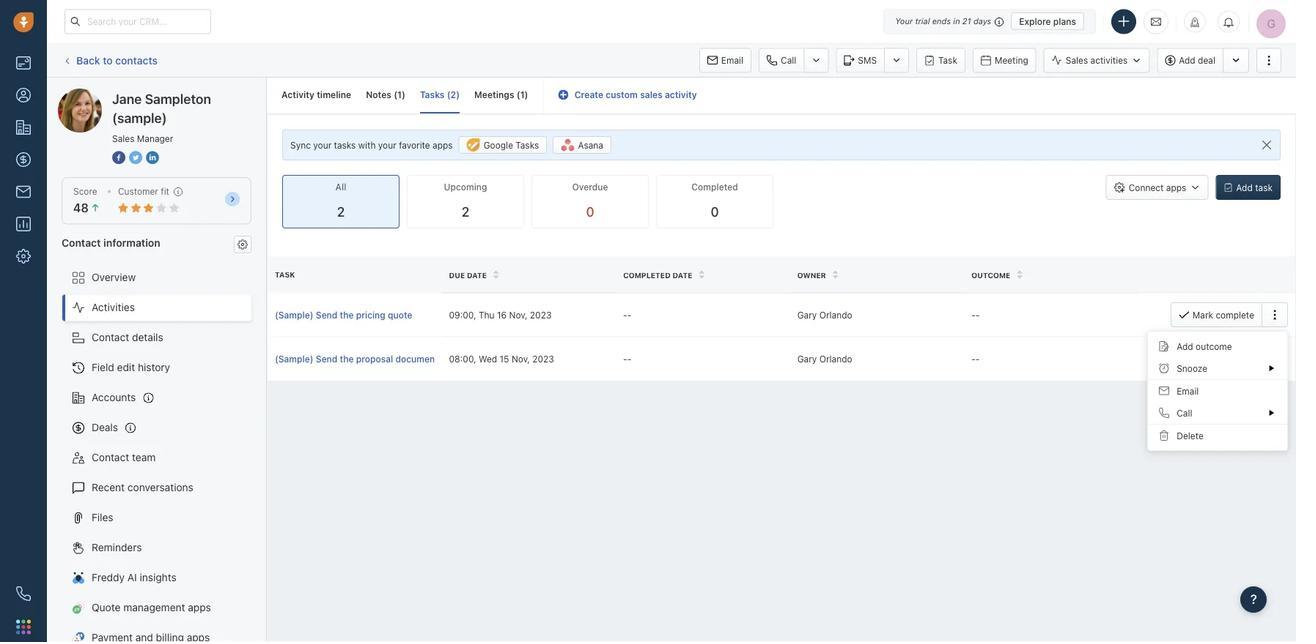 Task type: describe. For each thing, give the bounding box(es) containing it.
) for meetings ( 1 )
[[525, 90, 528, 100]]

customer fit
[[118, 187, 169, 197]]

2 for upcoming
[[462, 204, 469, 220]]

contact team
[[92, 452, 156, 464]]

sales for sales activities
[[1066, 55, 1088, 66]]

sales for sales manager
[[112, 133, 134, 144]]

completed for completed date
[[623, 271, 671, 280]]

completed for completed
[[692, 182, 738, 193]]

freshworks switcher image
[[16, 620, 31, 635]]

meeting
[[995, 55, 1028, 66]]

orlando for 08:00, wed 15 nov, 2023
[[819, 354, 852, 365]]

2 for all
[[337, 204, 345, 220]]

custom
[[606, 90, 638, 100]]

upcoming
[[444, 182, 487, 193]]

freddy
[[92, 572, 125, 584]]

nov, for 15
[[512, 354, 530, 365]]

add deal button
[[1157, 48, 1223, 73]]

0 for overdue
[[586, 204, 594, 220]]

favorite
[[399, 140, 430, 150]]

sync your tasks with your favorite apps
[[290, 140, 453, 150]]

mark
[[1193, 310, 1213, 320]]

task
[[1255, 183, 1273, 193]]

activities
[[1091, 55, 1128, 66]]

(sample) send the proposal document
[[275, 354, 438, 365]]

timeline
[[317, 90, 351, 100]]

add task
[[1236, 183, 1273, 193]]

management
[[123, 602, 185, 614]]

email button
[[699, 48, 752, 73]]

(sample) inside jane sampleton (sample)
[[112, 110, 167, 126]]

1 your from the left
[[313, 140, 332, 150]]

tasks ( 2 )
[[420, 90, 460, 100]]

the for pricing
[[340, 310, 354, 320]]

09:00,
[[449, 310, 476, 320]]

in
[[953, 16, 960, 26]]

all
[[335, 182, 346, 193]]

2 your from the left
[[378, 140, 396, 150]]

explore plans link
[[1011, 12, 1084, 30]]

15
[[500, 354, 509, 365]]

ends
[[932, 16, 951, 26]]

contact for contact team
[[92, 452, 129, 464]]

customer
[[118, 187, 158, 197]]

08:00,
[[449, 354, 476, 365]]

mark complete
[[1193, 310, 1254, 320]]

google tasks button
[[459, 136, 547, 154]]

explore
[[1019, 16, 1051, 26]]

) for notes ( 1 )
[[402, 90, 405, 100]]

sampleton down contacts
[[113, 88, 163, 100]]

08:00, wed 15 nov, 2023
[[449, 354, 554, 365]]

(sample) for (sample) send the pricing quote
[[275, 310, 313, 320]]

document
[[396, 354, 438, 365]]

1 vertical spatial call
[[1177, 408, 1192, 419]]

trial
[[915, 16, 930, 26]]

due date
[[449, 271, 487, 280]]

notes
[[366, 90, 391, 100]]

create custom sales activity link
[[558, 90, 697, 100]]

sampleton inside jane sampleton (sample)
[[145, 91, 211, 107]]

contact for contact details
[[92, 332, 129, 344]]

deals
[[92, 422, 118, 434]]

asana
[[578, 140, 603, 150]]

field
[[92, 362, 114, 374]]

sms
[[858, 55, 877, 66]]

sales activities
[[1066, 55, 1128, 66]]

delete
[[1177, 431, 1204, 441]]

call link
[[759, 48, 804, 73]]

activities
[[92, 302, 135, 314]]

2023 for 09:00, thu 16 nov, 2023
[[530, 310, 552, 320]]

jane inside jane sampleton (sample)
[[112, 91, 142, 107]]

add for add deal
[[1179, 55, 1196, 66]]

1 vertical spatial apps
[[1166, 183, 1187, 193]]

owner
[[797, 271, 826, 280]]

twitter circled image
[[129, 150, 142, 165]]

history
[[138, 362, 170, 374]]

to
[[103, 54, 113, 66]]

add for add task
[[1236, 183, 1253, 193]]

back to contacts
[[76, 54, 158, 66]]

gary orlando for 08:00, wed 15 nov, 2023
[[797, 354, 852, 365]]

(sample) send the pricing quote link
[[275, 309, 434, 322]]

email image
[[1151, 16, 1161, 28]]

back
[[76, 54, 100, 66]]

insights
[[140, 572, 177, 584]]

linkedin circled image
[[146, 150, 159, 165]]

add outcome
[[1177, 342, 1232, 352]]

tasks
[[334, 140, 356, 150]]

) for tasks ( 2 )
[[456, 90, 460, 100]]

recent
[[92, 482, 125, 494]]

quote
[[92, 602, 121, 614]]

gary for 08:00, wed 15 nov, 2023
[[797, 354, 817, 365]]

conversations
[[127, 482, 193, 494]]

date for completed date
[[673, 271, 692, 280]]

48
[[73, 201, 89, 215]]

outcome
[[1196, 342, 1232, 352]]

tasks inside button
[[516, 140, 539, 150]]

gary for 09:00, thu 16 nov, 2023
[[797, 310, 817, 320]]

0 vertical spatial apps
[[433, 140, 453, 150]]

team
[[132, 452, 156, 464]]

(sample) send the pricing quote
[[275, 310, 412, 320]]

google tasks
[[484, 140, 539, 150]]

overdue
[[572, 182, 608, 193]]

phone element
[[9, 580, 38, 609]]

09:00, thu 16 nov, 2023
[[449, 310, 552, 320]]

edit
[[117, 362, 135, 374]]

task inside task button
[[939, 55, 957, 66]]

add task button
[[1216, 175, 1281, 200]]

( for notes
[[394, 90, 397, 100]]

files
[[92, 512, 113, 524]]

sales manager
[[112, 133, 173, 144]]

outcome
[[972, 271, 1011, 280]]

( for tasks
[[447, 90, 451, 100]]

accounts
[[92, 392, 136, 404]]

activity
[[665, 90, 697, 100]]

add deal
[[1179, 55, 1216, 66]]



Task type: locate. For each thing, give the bounding box(es) containing it.
overview
[[92, 272, 136, 284]]

0 vertical spatial gary
[[797, 310, 817, 320]]

2 horizontal spatial (
[[517, 90, 520, 100]]

0 horizontal spatial tasks
[[420, 90, 445, 100]]

email left call link
[[721, 55, 743, 66]]

contact down 'activities'
[[92, 332, 129, 344]]

0 horizontal spatial 1
[[397, 90, 402, 100]]

back to contacts link
[[62, 49, 158, 72]]

quote
[[388, 310, 412, 320]]

0 vertical spatial tasks
[[420, 90, 445, 100]]

2 left meetings
[[451, 90, 456, 100]]

(
[[394, 90, 397, 100], [447, 90, 451, 100], [517, 90, 520, 100]]

send down (sample) send the pricing quote
[[316, 354, 338, 365]]

details
[[132, 332, 163, 344]]

facebook circled image
[[112, 150, 125, 165]]

( right meetings
[[517, 90, 520, 100]]

nov, right 16
[[509, 310, 527, 320]]

1 horizontal spatial jane
[[112, 91, 142, 107]]

1 the from the top
[[340, 310, 354, 320]]

phone image
[[16, 587, 31, 602]]

2 vertical spatial add
[[1177, 342, 1193, 352]]

1 ( from the left
[[394, 90, 397, 100]]

Search your CRM... text field
[[65, 9, 211, 34]]

mng settings image
[[238, 240, 248, 250]]

2 horizontal spatial )
[[525, 90, 528, 100]]

sampleton up manager
[[145, 91, 211, 107]]

the for proposal
[[340, 354, 354, 365]]

0 horizontal spatial (
[[394, 90, 397, 100]]

add left task
[[1236, 183, 1253, 193]]

1 horizontal spatial call
[[1177, 408, 1192, 419]]

1 vertical spatial sales
[[112, 133, 134, 144]]

quote management apps
[[92, 602, 211, 614]]

0 vertical spatial orlando
[[819, 310, 852, 320]]

task up (sample) send the pricing quote
[[275, 271, 295, 279]]

jane sampleton (sample) up manager
[[112, 91, 211, 126]]

1 vertical spatial 2023
[[532, 354, 554, 365]]

0 vertical spatial contact
[[62, 237, 101, 249]]

1 vertical spatial send
[[316, 354, 338, 365]]

1 horizontal spatial completed
[[692, 182, 738, 193]]

sales
[[1066, 55, 1088, 66], [112, 133, 134, 144]]

1 vertical spatial email
[[1177, 386, 1199, 397]]

(sample) up sales manager
[[112, 110, 167, 126]]

--
[[623, 310, 632, 320], [972, 310, 980, 320], [623, 354, 632, 365], [972, 354, 980, 365]]

2 1 from the left
[[520, 90, 525, 100]]

1 vertical spatial nov,
[[512, 354, 530, 365]]

0 vertical spatial add
[[1179, 55, 1196, 66]]

0 vertical spatial completed
[[692, 182, 738, 193]]

1 (sample) from the top
[[275, 310, 313, 320]]

call inside call link
[[781, 55, 796, 66]]

date for due date
[[467, 271, 487, 280]]

2023 for 08:00, wed 15 nov, 2023
[[532, 354, 554, 365]]

snooze button
[[1148, 358, 1287, 380]]

0 vertical spatial email
[[721, 55, 743, 66]]

task down your trial ends in 21 days
[[939, 55, 957, 66]]

2 down upcoming
[[462, 204, 469, 220]]

your
[[895, 16, 913, 26]]

3 ) from the left
[[525, 90, 528, 100]]

notes ( 1 )
[[366, 90, 405, 100]]

0 horizontal spatial apps
[[188, 602, 211, 614]]

0 horizontal spatial email
[[721, 55, 743, 66]]

1 horizontal spatial call button
[[1148, 403, 1287, 425]]

fit
[[161, 187, 169, 197]]

1 vertical spatial contact
[[92, 332, 129, 344]]

0 horizontal spatial call button
[[759, 48, 804, 73]]

call up delete
[[1177, 408, 1192, 419]]

1 0 from the left
[[586, 204, 594, 220]]

1 orlando from the top
[[819, 310, 852, 320]]

meetings ( 1 )
[[474, 90, 528, 100]]

1 for notes ( 1 )
[[397, 90, 402, 100]]

) left meetings
[[456, 90, 460, 100]]

1 vertical spatial the
[[340, 354, 354, 365]]

0 horizontal spatial 2
[[337, 204, 345, 220]]

1 gary orlando from the top
[[797, 310, 852, 320]]

email
[[721, 55, 743, 66], [1177, 386, 1199, 397]]

nov, right 15
[[512, 354, 530, 365]]

1 vertical spatial completed
[[623, 271, 671, 280]]

0 for completed
[[711, 204, 719, 220]]

connect apps button
[[1106, 175, 1209, 200], [1106, 175, 1209, 200]]

jane
[[87, 88, 110, 100], [112, 91, 142, 107]]

1 vertical spatial (sample)
[[275, 354, 313, 365]]

add up snooze
[[1177, 342, 1193, 352]]

your right with
[[378, 140, 396, 150]]

1 right meetings
[[520, 90, 525, 100]]

1 vertical spatial (sample)
[[112, 110, 167, 126]]

send left pricing
[[316, 310, 338, 320]]

gary orlando for 09:00, thu 16 nov, 2023
[[797, 310, 852, 320]]

1 vertical spatial add
[[1236, 183, 1253, 193]]

activity
[[282, 90, 314, 100]]

2 gary from the top
[[797, 354, 817, 365]]

0 horizontal spatial sales
[[112, 133, 134, 144]]

mark complete button
[[1171, 303, 1262, 328]]

1 vertical spatial orlando
[[819, 354, 852, 365]]

gary
[[797, 310, 817, 320], [797, 354, 817, 365]]

call right email button on the right of the page
[[781, 55, 796, 66]]

2 ( from the left
[[447, 90, 451, 100]]

1 vertical spatial call button
[[1148, 403, 1287, 425]]

google
[[484, 140, 513, 150]]

2 horizontal spatial 2
[[462, 204, 469, 220]]

2
[[451, 90, 456, 100], [337, 204, 345, 220], [462, 204, 469, 220]]

contact for contact information
[[62, 237, 101, 249]]

tasks
[[420, 90, 445, 100], [516, 140, 539, 150]]

( for meetings
[[517, 90, 520, 100]]

0 vertical spatial sales
[[1066, 55, 1088, 66]]

1 horizontal spatial 1
[[520, 90, 525, 100]]

2023 right 16
[[530, 310, 552, 320]]

your right "sync"
[[313, 140, 332, 150]]

2 gary orlando from the top
[[797, 354, 852, 365]]

nov, for 16
[[509, 310, 527, 320]]

orlando
[[819, 310, 852, 320], [819, 354, 852, 365]]

0 horizontal spatial your
[[313, 140, 332, 150]]

2 vertical spatial apps
[[188, 602, 211, 614]]

1 horizontal spatial email
[[1177, 386, 1199, 397]]

add for add outcome
[[1177, 342, 1193, 352]]

0 horizontal spatial 0
[[586, 204, 594, 220]]

sales
[[640, 90, 663, 100]]

jane down 'to'
[[87, 88, 110, 100]]

sms button
[[836, 48, 884, 73]]

2 (sample) from the top
[[275, 354, 313, 365]]

1 for meetings ( 1 )
[[520, 90, 525, 100]]

sync
[[290, 140, 311, 150]]

call button up delete
[[1148, 403, 1287, 425]]

explore plans
[[1019, 16, 1076, 26]]

jane down contacts
[[112, 91, 142, 107]]

0 vertical spatial task
[[939, 55, 957, 66]]

0 horizontal spatial call
[[781, 55, 796, 66]]

-
[[623, 310, 627, 320], [627, 310, 632, 320], [972, 310, 976, 320], [976, 310, 980, 320], [623, 354, 627, 365], [627, 354, 632, 365], [972, 354, 976, 365], [976, 354, 980, 365]]

call button
[[759, 48, 804, 73], [1148, 403, 1287, 425]]

connect
[[1129, 183, 1164, 193]]

0 horizontal spatial completed
[[623, 271, 671, 280]]

call button right email button on the right of the page
[[759, 48, 804, 73]]

complete
[[1216, 310, 1254, 320]]

1 vertical spatial task
[[275, 271, 295, 279]]

(sample) for (sample) send the proposal document
[[275, 354, 313, 365]]

with
[[358, 140, 376, 150]]

) right notes
[[402, 90, 405, 100]]

thu
[[479, 310, 495, 320]]

contacts
[[115, 54, 158, 66]]

add left deal
[[1179, 55, 1196, 66]]

orlando for 09:00, thu 16 nov, 2023
[[819, 310, 852, 320]]

1 horizontal spatial )
[[456, 90, 460, 100]]

email inside button
[[721, 55, 743, 66]]

2 ) from the left
[[456, 90, 460, 100]]

deal
[[1198, 55, 1216, 66]]

due
[[449, 271, 465, 280]]

send for pricing
[[316, 310, 338, 320]]

0 vertical spatial the
[[340, 310, 354, 320]]

proposal
[[356, 354, 393, 365]]

1 ) from the left
[[402, 90, 405, 100]]

plans
[[1053, 16, 1076, 26]]

2 0 from the left
[[711, 204, 719, 220]]

contact information
[[62, 237, 160, 249]]

48 button
[[73, 201, 100, 215]]

add
[[1179, 55, 1196, 66], [1236, 183, 1253, 193], [1177, 342, 1193, 352]]

send
[[316, 310, 338, 320], [316, 354, 338, 365]]

send for proposal
[[316, 354, 338, 365]]

1 date from the left
[[467, 271, 487, 280]]

0 vertical spatial nov,
[[509, 310, 527, 320]]

freddy ai insights
[[92, 572, 177, 584]]

1 horizontal spatial tasks
[[516, 140, 539, 150]]

contact details
[[92, 332, 163, 344]]

( left meetings
[[447, 90, 451, 100]]

2 down all
[[337, 204, 345, 220]]

1 send from the top
[[316, 310, 338, 320]]

1 horizontal spatial 2
[[451, 90, 456, 100]]

1 1 from the left
[[397, 90, 402, 100]]

) right meetings
[[525, 90, 528, 100]]

apps right management
[[188, 602, 211, 614]]

( right notes
[[394, 90, 397, 100]]

completed date
[[623, 271, 692, 280]]

create custom sales activity
[[575, 90, 697, 100]]

jane sampleton (sample) down contacts
[[87, 88, 208, 100]]

days
[[974, 16, 991, 26]]

meetings
[[474, 90, 514, 100]]

the left pricing
[[340, 310, 354, 320]]

tasks right notes ( 1 )
[[420, 90, 445, 100]]

0 horizontal spatial )
[[402, 90, 405, 100]]

1 horizontal spatial sales
[[1066, 55, 1088, 66]]

1 vertical spatial tasks
[[516, 140, 539, 150]]

2 date from the left
[[673, 271, 692, 280]]

the left proposal
[[340, 354, 354, 365]]

1 horizontal spatial your
[[378, 140, 396, 150]]

0 vertical spatial gary orlando
[[797, 310, 852, 320]]

contact
[[62, 237, 101, 249], [92, 332, 129, 344], [92, 452, 129, 464]]

connect apps
[[1129, 183, 1187, 193]]

task button
[[917, 48, 965, 73]]

2 orlando from the top
[[819, 354, 852, 365]]

0 horizontal spatial jane
[[87, 88, 110, 100]]

sales up facebook circled icon
[[112, 133, 134, 144]]

1 right notes
[[397, 90, 402, 100]]

0 horizontal spatial task
[[275, 271, 295, 279]]

apps right favorite
[[433, 140, 453, 150]]

0 vertical spatial (sample)
[[275, 310, 313, 320]]

3 ( from the left
[[517, 90, 520, 100]]

completed
[[692, 182, 738, 193], [623, 271, 671, 280]]

apps right connect
[[1166, 183, 1187, 193]]

asana button
[[553, 136, 612, 154]]

2 horizontal spatial apps
[[1166, 183, 1187, 193]]

contact up 'recent'
[[92, 452, 129, 464]]

1 vertical spatial gary
[[797, 354, 817, 365]]

2023
[[530, 310, 552, 320], [532, 354, 554, 365]]

call
[[781, 55, 796, 66], [1177, 408, 1192, 419]]

sales activities button
[[1044, 48, 1157, 73], [1044, 48, 1150, 73]]

date
[[467, 271, 487, 280], [673, 271, 692, 280]]

(sample) up manager
[[166, 88, 208, 100]]

1 gary from the top
[[797, 310, 817, 320]]

0 vertical spatial 2023
[[530, 310, 552, 320]]

create
[[575, 90, 603, 100]]

recent conversations
[[92, 482, 193, 494]]

0 vertical spatial send
[[316, 310, 338, 320]]

1 horizontal spatial (
[[447, 90, 451, 100]]

email down snooze
[[1177, 386, 1199, 397]]

1 vertical spatial gary orlando
[[797, 354, 852, 365]]

ai
[[127, 572, 137, 584]]

1 horizontal spatial date
[[673, 271, 692, 280]]

2 the from the top
[[340, 354, 354, 365]]

2 send from the top
[[316, 354, 338, 365]]

information
[[103, 237, 160, 249]]

contact down 48
[[62, 237, 101, 249]]

wed
[[479, 354, 497, 365]]

0 vertical spatial call button
[[759, 48, 804, 73]]

field edit history
[[92, 362, 170, 374]]

21
[[963, 16, 971, 26]]

2 vertical spatial contact
[[92, 452, 129, 464]]

1 horizontal spatial 0
[[711, 204, 719, 220]]

1 horizontal spatial apps
[[433, 140, 453, 150]]

0 vertical spatial call
[[781, 55, 796, 66]]

1 horizontal spatial task
[[939, 55, 957, 66]]

(sample) send the proposal document link
[[275, 353, 438, 366]]

2023 right 15
[[532, 354, 554, 365]]

0 vertical spatial (sample)
[[166, 88, 208, 100]]

sales left activities at right top
[[1066, 55, 1088, 66]]

0 horizontal spatial date
[[467, 271, 487, 280]]

tasks right google
[[516, 140, 539, 150]]



Task type: vqa. For each thing, say whether or not it's contained in the screenshot.
leftmost 2
yes



